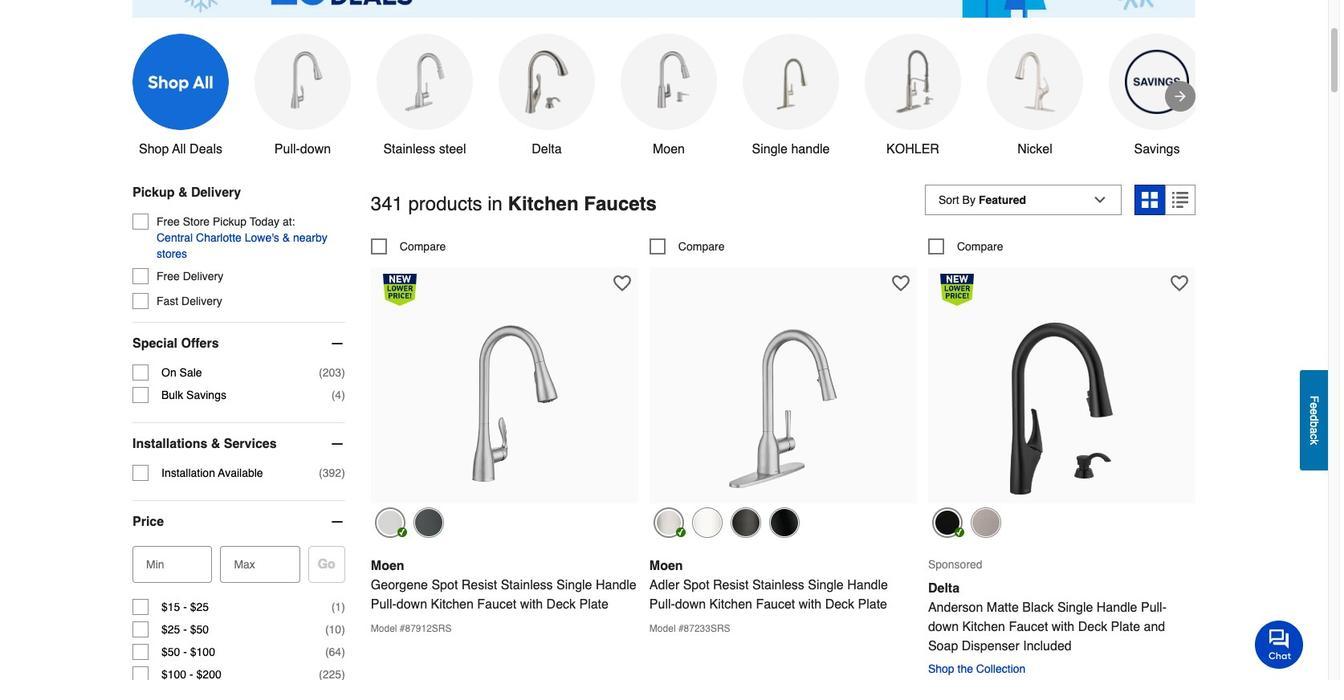 Task type: vqa. For each thing, say whether or not it's contained in the screenshot.
Non-
no



Task type: locate. For each thing, give the bounding box(es) containing it.
1 vertical spatial delivery
[[183, 270, 223, 282]]

1 horizontal spatial plate
[[858, 597, 887, 612]]

today
[[250, 215, 279, 228]]

- right $15
[[183, 600, 187, 613]]

moen up adler
[[649, 559, 683, 573]]

1 horizontal spatial $25
[[190, 600, 209, 613]]

pull-down button
[[255, 34, 351, 159]]

down up the model # 87233srs
[[675, 597, 706, 612]]

model down adler
[[649, 623, 676, 634]]

2 horizontal spatial stainless
[[752, 578, 804, 593]]

0 horizontal spatial spot
[[431, 578, 458, 593]]

moen georgene spot resist stainless single handle pull-down kitchen faucet with deck plate image
[[416, 320, 593, 497]]

0 horizontal spatial matte black image
[[769, 508, 800, 538]]

spot inside moen adler spot resist stainless single handle pull-down kitchen faucet with deck plate
[[683, 578, 709, 593]]

& for delivery
[[178, 185, 187, 200]]

1 vertical spatial minus image
[[329, 436, 345, 452]]

0 horizontal spatial deck
[[546, 597, 576, 612]]

1002966860 element
[[928, 238, 1003, 254]]

) for ( 203 )
[[341, 366, 345, 379]]

grid view image
[[1142, 192, 1158, 208]]

2 horizontal spatial deck
[[1078, 620, 1107, 634]]

handle for georgene spot resist stainless single handle pull-down kitchen faucet with deck plate
[[596, 578, 636, 593]]

2 vertical spatial -
[[183, 645, 187, 658]]

1 free from the top
[[157, 215, 180, 228]]

with inside moen georgene spot resist stainless single handle pull-down kitchen faucet with deck plate
[[520, 597, 543, 612]]

moen adler spot resist stainless single handle pull-down kitchen faucet with deck plate
[[649, 559, 888, 612]]

fast
[[157, 295, 178, 307]]

minus image inside the special offers "button"
[[329, 335, 345, 352]]

lowe's
[[245, 231, 279, 244]]

stainless inside moen adler spot resist stainless single handle pull-down kitchen faucet with deck plate
[[752, 578, 804, 593]]

heart outline image
[[613, 274, 631, 292]]

1 vertical spatial $25
[[161, 623, 180, 636]]

) down 10
[[341, 645, 345, 658]]

kitchen up 87233srs
[[709, 597, 752, 612]]

shop for shop all deals
[[139, 142, 169, 156]]

2 minus image from the top
[[329, 436, 345, 452]]

1 vertical spatial $50
[[161, 645, 180, 658]]

down inside 'button'
[[300, 142, 331, 156]]

kohler button
[[865, 34, 961, 159]]

0 vertical spatial delta
[[532, 142, 562, 156]]

# down adler
[[678, 623, 684, 634]]

1 ) from the top
[[341, 366, 345, 379]]

1 e from the top
[[1308, 403, 1321, 409]]

1 horizontal spatial spot
[[683, 578, 709, 593]]

delta up 341 products in kitchen faucets
[[532, 142, 562, 156]]

- left "$100"
[[183, 645, 187, 658]]

)
[[341, 366, 345, 379], [341, 388, 345, 401], [341, 466, 345, 479], [341, 600, 345, 613], [341, 623, 345, 636], [341, 645, 345, 658]]

faucet for adler
[[756, 597, 795, 612]]

matte black image left "spotshield stainless" image
[[932, 508, 963, 538]]

2 - from the top
[[183, 623, 187, 636]]

1 horizontal spatial #
[[678, 623, 684, 634]]

( for 10
[[325, 623, 329, 636]]

1 spot from the left
[[431, 578, 458, 593]]

minus image inside installations & services button
[[329, 436, 345, 452]]

#
[[400, 623, 405, 634], [678, 623, 684, 634]]

delivery
[[191, 185, 241, 200], [183, 270, 223, 282], [182, 295, 222, 307]]

) up ( 4 )
[[341, 366, 345, 379]]

free up central
[[157, 215, 180, 228]]

1 horizontal spatial model
[[649, 623, 676, 634]]

0 horizontal spatial $50
[[161, 645, 180, 658]]

chat invite button image
[[1255, 620, 1304, 669]]

pull- up and
[[1141, 601, 1167, 615]]

faucet
[[477, 597, 516, 612], [756, 597, 795, 612], [1009, 620, 1048, 634]]

2 vertical spatial &
[[211, 437, 220, 451]]

$50 up "$100"
[[190, 623, 209, 636]]

handle
[[596, 578, 636, 593], [847, 578, 888, 593], [1097, 601, 1137, 615]]

0 horizontal spatial new lower price image
[[383, 273, 417, 306]]

& for services
[[211, 437, 220, 451]]

new lower price image down 1000957192 element
[[383, 273, 417, 306]]

( for 392
[[319, 466, 323, 479]]

0 vertical spatial minus image
[[329, 335, 345, 352]]

341 products in kitchen faucets
[[371, 193, 657, 215]]

spot inside moen georgene spot resist stainless single handle pull-down kitchen faucet with deck plate
[[431, 578, 458, 593]]

4 ) from the top
[[341, 600, 345, 613]]

with
[[520, 597, 543, 612], [799, 597, 822, 612], [1052, 620, 1075, 634]]

392
[[323, 466, 341, 479]]

0 horizontal spatial compare
[[400, 240, 446, 253]]

handle inside delta anderson matte black single handle pull- down kitchen faucet with deck plate and soap dispenser included
[[1097, 601, 1137, 615]]

with inside moen adler spot resist stainless single handle pull-down kitchen faucet with deck plate
[[799, 597, 822, 612]]

stainless for moen georgene spot resist stainless single handle pull-down kitchen faucet with deck plate
[[501, 578, 553, 593]]

free down the stores
[[157, 270, 180, 282]]

( for 203
[[319, 366, 323, 379]]

minus image up '203'
[[329, 335, 345, 352]]

moen down 25 days of deals brand moen image
[[653, 142, 685, 156]]

1 horizontal spatial delta
[[928, 581, 960, 596]]

1 horizontal spatial new lower price image
[[940, 273, 974, 306]]

0 horizontal spatial faucet
[[477, 597, 516, 612]]

resist inside moen adler spot resist stainless single handle pull-down kitchen faucet with deck plate
[[713, 578, 749, 593]]

handle
[[791, 142, 830, 156]]

0 horizontal spatial handle
[[596, 578, 636, 593]]

- down '$15 - $25'
[[183, 623, 187, 636]]

kitchen up dispenser
[[962, 620, 1005, 634]]

0 horizontal spatial model
[[371, 623, 397, 634]]

minus image for &
[[329, 436, 345, 452]]

minus image for offers
[[329, 335, 345, 352]]

) up 10
[[341, 600, 345, 613]]

pull- down adler
[[649, 597, 675, 612]]

single handle
[[752, 142, 830, 156]]

1 vertical spatial -
[[183, 623, 187, 636]]

( for 64
[[325, 645, 329, 658]]

1 horizontal spatial shop
[[928, 662, 954, 675]]

moen inside moen adler spot resist stainless single handle pull-down kitchen faucet with deck plate
[[649, 559, 683, 573]]

moen adler spot resist stainless single handle pull-down kitchen faucet with deck plate image
[[695, 320, 871, 497]]

spot resist stainless image
[[653, 508, 684, 538]]

minus image up go button
[[329, 514, 345, 530]]

list view image
[[1172, 192, 1188, 208]]

on
[[161, 366, 176, 379]]

64
[[329, 645, 341, 658]]

e
[[1308, 403, 1321, 409], [1308, 409, 1321, 415]]

kitchen up 87912srs
[[431, 597, 474, 612]]

moen for moen georgene spot resist stainless single handle pull-down kitchen faucet with deck plate
[[371, 559, 404, 573]]

plate inside moen georgene spot resist stainless single handle pull-down kitchen faucet with deck plate
[[579, 597, 609, 612]]

spot right adler
[[683, 578, 709, 593]]

2 ) from the top
[[341, 388, 345, 401]]

2 horizontal spatial with
[[1052, 620, 1075, 634]]

0 horizontal spatial stainless
[[383, 142, 435, 156]]

on sale
[[161, 366, 202, 379]]

1 minus image from the top
[[329, 335, 345, 352]]

3 compare from the left
[[957, 240, 1003, 253]]

2 free from the top
[[157, 270, 180, 282]]

( for 4
[[331, 388, 335, 401]]

1 horizontal spatial compare
[[678, 240, 725, 253]]

2 compare from the left
[[678, 240, 725, 253]]

( 392 )
[[319, 466, 345, 479]]

matte black image right mediterranean bronze image
[[769, 508, 800, 538]]

shop the collection link
[[928, 662, 1032, 675]]

sale
[[180, 366, 202, 379]]

2 horizontal spatial compare
[[957, 240, 1003, 253]]

stainless
[[383, 142, 435, 156], [501, 578, 553, 593], [752, 578, 804, 593]]

pull-down
[[274, 142, 331, 156]]

moen inside button
[[653, 142, 685, 156]]

e up b
[[1308, 409, 1321, 415]]

4
[[335, 388, 341, 401]]

0 horizontal spatial shop
[[139, 142, 169, 156]]

model
[[371, 623, 397, 634], [649, 623, 676, 634]]

0 horizontal spatial savings
[[186, 388, 226, 401]]

resist right georgene
[[461, 578, 497, 593]]

stainless steel
[[383, 142, 466, 156]]

2 horizontal spatial plate
[[1111, 620, 1140, 634]]

kitchen inside delta anderson matte black single handle pull- down kitchen faucet with deck plate and soap dispenser included
[[962, 620, 1005, 634]]

new lower price image
[[383, 273, 417, 306], [940, 273, 974, 306]]

& up installation available
[[211, 437, 220, 451]]

1 - from the top
[[183, 600, 187, 613]]

$25 up $25 - $50
[[190, 600, 209, 613]]

moen for moen adler spot resist stainless single handle pull-down kitchen faucet with deck plate
[[649, 559, 683, 573]]

1 horizontal spatial heart outline image
[[1171, 274, 1188, 292]]

1 vertical spatial free
[[157, 270, 180, 282]]

mediterranean bronze image
[[731, 508, 761, 538]]

2 heart outline image from the left
[[1171, 274, 1188, 292]]

2 vertical spatial delivery
[[182, 295, 222, 307]]

shop
[[139, 142, 169, 156], [928, 662, 954, 675]]

0 vertical spatial free
[[157, 215, 180, 228]]

free
[[157, 215, 180, 228], [157, 270, 180, 282]]

1 vertical spatial shop
[[928, 662, 954, 675]]

1 vertical spatial pickup
[[213, 215, 247, 228]]

1 horizontal spatial pickup
[[213, 215, 247, 228]]

2 matte black image from the left
[[932, 508, 963, 538]]

delta anderson matte black single handle pull-down kitchen faucet with deck plate and soap dispenser included image
[[974, 320, 1150, 497]]

0 vertical spatial savings
[[1134, 142, 1180, 156]]

1 horizontal spatial handle
[[847, 578, 888, 593]]

2 model from the left
[[649, 623, 676, 634]]

compare inside 1000957192 element
[[400, 240, 446, 253]]

1 horizontal spatial $50
[[190, 623, 209, 636]]

$50 down $25 - $50
[[161, 645, 180, 658]]

3 - from the top
[[183, 645, 187, 658]]

$25 down $15
[[161, 623, 180, 636]]

savings up grid view image
[[1134, 142, 1180, 156]]

( 203 )
[[319, 366, 345, 379]]

0 horizontal spatial plate
[[579, 597, 609, 612]]

1000957192 element
[[371, 238, 446, 254]]

with inside delta anderson matte black single handle pull- down kitchen faucet with deck plate and soap dispenser included
[[1052, 620, 1075, 634]]

products
[[408, 193, 482, 215]]

matte black image
[[413, 508, 444, 538]]

1 horizontal spatial faucet
[[756, 597, 795, 612]]

0 vertical spatial &
[[178, 185, 187, 200]]

resist
[[461, 578, 497, 593], [713, 578, 749, 593]]

& down at:
[[282, 231, 290, 244]]

resist up 87233srs
[[713, 578, 749, 593]]

spot resist stainless image
[[375, 508, 405, 538]]

25 days of deals brand moen image
[[637, 50, 701, 114]]

0 horizontal spatial heart outline image
[[892, 274, 910, 292]]

steel
[[439, 142, 466, 156]]

heart outline image
[[892, 274, 910, 292], [1171, 274, 1188, 292]]

resist inside moen georgene spot resist stainless single handle pull-down kitchen faucet with deck plate
[[461, 578, 497, 593]]

shop inside shop all deals button
[[139, 142, 169, 156]]

0 vertical spatial pickup
[[132, 185, 175, 200]]

e up d
[[1308, 403, 1321, 409]]

0 horizontal spatial delta
[[532, 142, 562, 156]]

single inside moen georgene spot resist stainless single handle pull-down kitchen faucet with deck plate
[[556, 578, 592, 593]]

- for $50
[[183, 645, 187, 658]]

spot for adler
[[683, 578, 709, 593]]

deck inside moen georgene spot resist stainless single handle pull-down kitchen faucet with deck plate
[[546, 597, 576, 612]]

) for ( 10 )
[[341, 623, 345, 636]]

moen georgene spot resist stainless single handle pull-down kitchen faucet with deck plate
[[371, 559, 636, 612]]

compare inside 1001327070 element
[[678, 240, 725, 253]]

5 ) from the top
[[341, 623, 345, 636]]

pickup up central
[[132, 185, 175, 200]]

delta inside delta anderson matte black single handle pull- down kitchen faucet with deck plate and soap dispenser included
[[928, 581, 960, 596]]

central charlotte lowe's & nearby stores
[[157, 231, 327, 260]]

shop left all
[[139, 142, 169, 156]]

with for moen georgene spot resist stainless single handle pull-down kitchen faucet with deck plate
[[520, 597, 543, 612]]

deck inside delta anderson matte black single handle pull- down kitchen faucet with deck plate and soap dispenser included
[[1078, 620, 1107, 634]]

single inside moen adler spot resist stainless single handle pull-down kitchen faucet with deck plate
[[808, 578, 844, 593]]

1 horizontal spatial deck
[[825, 597, 854, 612]]

delta inside button
[[532, 142, 562, 156]]

0 vertical spatial shop
[[139, 142, 169, 156]]

central charlotte lowe's & nearby stores button
[[157, 229, 345, 262]]

2 # from the left
[[678, 623, 684, 634]]

deck inside moen adler spot resist stainless single handle pull-down kitchen faucet with deck plate
[[825, 597, 854, 612]]

stainless inside moen georgene spot resist stainless single handle pull-down kitchen faucet with deck plate
[[501, 578, 553, 593]]

handle for adler spot resist stainless single handle pull-down kitchen faucet with deck plate
[[847, 578, 888, 593]]

$15 - $25
[[161, 600, 209, 613]]

bulk savings
[[161, 388, 226, 401]]

special offers button
[[132, 323, 345, 364]]

1 vertical spatial savings
[[186, 388, 226, 401]]

down
[[300, 142, 331, 156], [396, 597, 427, 612], [675, 597, 706, 612], [928, 620, 959, 634]]

down down georgene
[[396, 597, 427, 612]]

1 horizontal spatial resist
[[713, 578, 749, 593]]

installation available
[[161, 466, 263, 479]]

) down '203'
[[341, 388, 345, 401]]

plate inside moen adler spot resist stainless single handle pull-down kitchen faucet with deck plate
[[858, 597, 887, 612]]

single inside 'button'
[[752, 142, 788, 156]]

1 model from the left
[[371, 623, 397, 634]]

pull- down "25 days of deals faucet type pull-down" image
[[274, 142, 300, 156]]

( 10 )
[[325, 623, 345, 636]]

2 resist from the left
[[713, 578, 749, 593]]

25 days of deals fixture color family stainless steel image
[[393, 50, 457, 114]]

delta anderson matte black single handle pull- down kitchen faucet with deck plate and soap dispenser included
[[928, 581, 1167, 654]]

0 horizontal spatial pickup
[[132, 185, 175, 200]]

# down georgene
[[400, 623, 405, 634]]

chrome image
[[692, 508, 723, 538]]

model for adler spot resist stainless single handle pull-down kitchen faucet with deck plate
[[649, 623, 676, 634]]

) for ( 1 )
[[341, 600, 345, 613]]

matte black image
[[769, 508, 800, 538], [932, 508, 963, 538]]

1 # from the left
[[400, 623, 405, 634]]

store
[[183, 215, 210, 228]]

& up store on the left of page
[[178, 185, 187, 200]]

3 minus image from the top
[[329, 514, 345, 530]]

minus image inside price button
[[329, 514, 345, 530]]

2 spot from the left
[[683, 578, 709, 593]]

minus image
[[329, 335, 345, 352], [329, 436, 345, 452], [329, 514, 345, 530]]

b
[[1308, 421, 1321, 428]]

moen inside moen georgene spot resist stainless single handle pull-down kitchen faucet with deck plate
[[371, 559, 404, 573]]

delta up anderson
[[928, 581, 960, 596]]

1 horizontal spatial matte black image
[[932, 508, 963, 538]]

1 vertical spatial delta
[[928, 581, 960, 596]]

2 horizontal spatial handle
[[1097, 601, 1137, 615]]

savings down 'sale' at the bottom of page
[[186, 388, 226, 401]]

pull- down georgene
[[371, 597, 396, 612]]

handle inside moen adler spot resist stainless single handle pull-down kitchen faucet with deck plate
[[847, 578, 888, 593]]

1 compare from the left
[[400, 240, 446, 253]]

0 horizontal spatial with
[[520, 597, 543, 612]]

1 vertical spatial &
[[282, 231, 290, 244]]

single inside delta anderson matte black single handle pull- down kitchen faucet with deck plate and soap dispenser included
[[1057, 601, 1093, 615]]

installation
[[161, 466, 215, 479]]

delivery up free store pickup today at:
[[191, 185, 241, 200]]

1
[[335, 600, 341, 613]]

) for ( 392 )
[[341, 466, 345, 479]]

compare for 1002966860 element
[[957, 240, 1003, 253]]

shop down soap on the bottom right
[[928, 662, 954, 675]]

1 horizontal spatial &
[[211, 437, 220, 451]]

1 horizontal spatial stainless
[[501, 578, 553, 593]]

delta
[[532, 142, 562, 156], [928, 581, 960, 596]]

plate inside delta anderson matte black single handle pull- down kitchen faucet with deck plate and soap dispenser included
[[1111, 620, 1140, 634]]

down up soap on the bottom right
[[928, 620, 959, 634]]

down down "25 days of deals faucet type pull-down" image
[[300, 142, 331, 156]]

faucet inside delta anderson matte black single handle pull- down kitchen faucet with deck plate and soap dispenser included
[[1009, 620, 1048, 634]]

) down ( 4 )
[[341, 466, 345, 479]]

pull- inside 'button'
[[274, 142, 300, 156]]

go
[[318, 557, 336, 572]]

savings
[[1134, 142, 1180, 156], [186, 388, 226, 401]]

compare inside 1002966860 element
[[957, 240, 1003, 253]]

handle inside moen georgene spot resist stainless single handle pull-down kitchen faucet with deck plate
[[596, 578, 636, 593]]

2 horizontal spatial &
[[282, 231, 290, 244]]

delivery down free delivery at the left top
[[182, 295, 222, 307]]

0 horizontal spatial #
[[400, 623, 405, 634]]

( 1 )
[[331, 600, 345, 613]]

0 vertical spatial -
[[183, 600, 187, 613]]

down inside moen adler spot resist stainless single handle pull-down kitchen faucet with deck plate
[[675, 597, 706, 612]]

nearby
[[293, 231, 327, 244]]

compare for 1001327070 element
[[678, 240, 725, 253]]

1 horizontal spatial with
[[799, 597, 822, 612]]

&
[[178, 185, 187, 200], [282, 231, 290, 244], [211, 437, 220, 451]]

delivery up fast delivery
[[183, 270, 223, 282]]

pickup & delivery
[[132, 185, 241, 200]]

spot
[[431, 578, 458, 593], [683, 578, 709, 593]]

kitchen
[[508, 193, 579, 215], [431, 597, 474, 612], [709, 597, 752, 612], [962, 620, 1005, 634]]

special
[[132, 336, 177, 351]]

6 ) from the top
[[341, 645, 345, 658]]

matte
[[987, 601, 1019, 615]]

1 resist from the left
[[461, 578, 497, 593]]

1 horizontal spatial savings
[[1134, 142, 1180, 156]]

2 horizontal spatial faucet
[[1009, 620, 1048, 634]]

0 horizontal spatial resist
[[461, 578, 497, 593]]

3 ) from the top
[[341, 466, 345, 479]]

0 horizontal spatial &
[[178, 185, 187, 200]]

faucet inside moen adler spot resist stainless single handle pull-down kitchen faucet with deck plate
[[756, 597, 795, 612]]

delta for delta
[[532, 142, 562, 156]]

shop for shop the collection
[[928, 662, 954, 675]]

2 vertical spatial minus image
[[329, 514, 345, 530]]

model left 87912srs
[[371, 623, 397, 634]]

pickup up charlotte on the top of the page
[[213, 215, 247, 228]]

25 days of deals. shop new deals every day. while supplies last. image
[[132, 0, 1196, 18]]

pull- inside delta anderson matte black single handle pull- down kitchen faucet with deck plate and soap dispenser included
[[1141, 601, 1167, 615]]

moen up georgene
[[371, 559, 404, 573]]

-
[[183, 600, 187, 613], [183, 623, 187, 636], [183, 645, 187, 658]]

25 days of deals faucet type pull-down image
[[271, 50, 335, 114]]

pull- inside moen adler spot resist stainless single handle pull-down kitchen faucet with deck plate
[[649, 597, 675, 612]]

$50
[[190, 623, 209, 636], [161, 645, 180, 658]]

) down "1"
[[341, 623, 345, 636]]

plate for georgene spot resist stainless single handle pull-down kitchen faucet with deck plate
[[579, 597, 609, 612]]

new lower price image down 1002966860 element
[[940, 273, 974, 306]]

1 new lower price image from the left
[[383, 273, 417, 306]]

plate
[[579, 597, 609, 612], [858, 597, 887, 612], [1111, 620, 1140, 634]]

shop all deals image
[[132, 34, 229, 130]]

faucet inside moen georgene spot resist stainless single handle pull-down kitchen faucet with deck plate
[[477, 597, 516, 612]]

spot right georgene
[[431, 578, 458, 593]]

1001327070 element
[[649, 238, 725, 254]]

moen for moen
[[653, 142, 685, 156]]

minus image up 392
[[329, 436, 345, 452]]

(
[[319, 366, 323, 379], [331, 388, 335, 401], [319, 466, 323, 479], [331, 600, 335, 613], [325, 623, 329, 636], [325, 645, 329, 658]]

25 days of deals brand kohler image
[[881, 50, 945, 114]]



Task type: describe. For each thing, give the bounding box(es) containing it.
georgene
[[371, 578, 428, 593]]

- for $15
[[183, 600, 187, 613]]

1 heart outline image from the left
[[892, 274, 910, 292]]

$15
[[161, 600, 180, 613]]

arrow right image
[[1172, 88, 1188, 104]]

resist for adler
[[713, 578, 749, 593]]

kitchen inside moen adler spot resist stainless single handle pull-down kitchen faucet with deck plate
[[709, 597, 752, 612]]

f
[[1308, 396, 1321, 403]]

delivery for fast delivery
[[182, 295, 222, 307]]

# for moen georgene spot resist stainless single handle pull-down kitchen faucet with deck plate
[[400, 623, 405, 634]]

0 horizontal spatial $25
[[161, 623, 180, 636]]

max
[[234, 558, 255, 571]]

and
[[1144, 620, 1165, 634]]

delta for delta anderson matte black single handle pull- down kitchen faucet with deck plate and soap dispenser included
[[928, 581, 960, 596]]

341
[[371, 193, 403, 215]]

0 vertical spatial $50
[[190, 623, 209, 636]]

stainless inside stainless steel "button"
[[383, 142, 435, 156]]

charlotte
[[196, 231, 242, 244]]

savings inside button
[[1134, 142, 1180, 156]]

nickel button
[[987, 34, 1083, 159]]

- for $25
[[183, 623, 187, 636]]

with for moen adler spot resist stainless single handle pull-down kitchen faucet with deck plate
[[799, 597, 822, 612]]

25 days of deals special offers savings image
[[1125, 50, 1189, 114]]

adler
[[649, 578, 679, 593]]

( 4 )
[[331, 388, 345, 401]]

deck for moen georgene spot resist stainless single handle pull-down kitchen faucet with deck plate
[[546, 597, 576, 612]]

10
[[329, 623, 341, 636]]

87912srs
[[405, 623, 452, 634]]

) for ( 64 )
[[341, 645, 345, 658]]

model for georgene spot resist stainless single handle pull-down kitchen faucet with deck plate
[[371, 623, 397, 634]]

all
[[172, 142, 186, 156]]

) for ( 4 )
[[341, 388, 345, 401]]

special offers
[[132, 336, 219, 351]]

shop all deals button
[[132, 34, 229, 159]]

black
[[1022, 601, 1054, 615]]

soap
[[928, 639, 958, 654]]

bulk
[[161, 388, 183, 401]]

installations & services button
[[132, 423, 345, 465]]

shop all deals
[[139, 142, 222, 156]]

1 matte black image from the left
[[769, 508, 800, 538]]

model # 87233srs
[[649, 623, 730, 634]]

87233srs
[[684, 623, 730, 634]]

model # 87912srs
[[371, 623, 452, 634]]

shop the collection
[[928, 662, 1026, 675]]

resist for georgene
[[461, 578, 497, 593]]

$100
[[190, 645, 215, 658]]

stainless steel button
[[377, 34, 473, 159]]

a
[[1308, 428, 1321, 434]]

2 new lower price image from the left
[[940, 273, 974, 306]]

nickel
[[1017, 142, 1052, 156]]

free delivery
[[157, 270, 223, 282]]

central
[[157, 231, 193, 244]]

free for free store pickup today at:
[[157, 215, 180, 228]]

k
[[1308, 440, 1321, 445]]

compare for 1000957192 element
[[400, 240, 446, 253]]

delivery for free delivery
[[183, 270, 223, 282]]

faucet for georgene
[[477, 597, 516, 612]]

$50 - $100
[[161, 645, 215, 658]]

( 64 )
[[325, 645, 345, 658]]

anderson
[[928, 601, 983, 615]]

moen button
[[621, 34, 717, 159]]

kohler
[[887, 142, 939, 156]]

the
[[957, 662, 973, 675]]

faucets
[[584, 193, 657, 215]]

c
[[1308, 434, 1321, 440]]

down inside moen georgene spot resist stainless single handle pull-down kitchen faucet with deck plate
[[396, 597, 427, 612]]

delta button
[[499, 34, 595, 159]]

sponsored
[[928, 558, 982, 571]]

spotshield stainless image
[[971, 508, 1001, 538]]

collection
[[976, 662, 1026, 675]]

f e e d b a c k button
[[1300, 370, 1328, 471]]

( for 1
[[331, 600, 335, 613]]

25 days of deals fixture color family nickel image
[[1003, 50, 1067, 114]]

# for moen adler spot resist stainless single handle pull-down kitchen faucet with deck plate
[[678, 623, 684, 634]]

plate for adler spot resist stainless single handle pull-down kitchen faucet with deck plate
[[858, 597, 887, 612]]

pull- inside moen georgene spot resist stainless single handle pull-down kitchen faucet with deck plate
[[371, 597, 396, 612]]

savings button
[[1109, 34, 1205, 159]]

203
[[323, 366, 341, 379]]

at:
[[283, 215, 295, 228]]

0 vertical spatial $25
[[190, 600, 209, 613]]

price
[[132, 515, 164, 529]]

free for free delivery
[[157, 270, 180, 282]]

go button
[[308, 546, 345, 583]]

0 vertical spatial delivery
[[191, 185, 241, 200]]

25 days of deals brand delta image
[[515, 50, 579, 114]]

2 e from the top
[[1308, 409, 1321, 415]]

fast delivery
[[157, 295, 222, 307]]

down inside delta anderson matte black single handle pull- down kitchen faucet with deck plate and soap dispenser included
[[928, 620, 959, 634]]

deals
[[190, 142, 222, 156]]

kitchen inside moen georgene spot resist stainless single handle pull-down kitchen faucet with deck plate
[[431, 597, 474, 612]]

dispenser
[[962, 639, 1020, 654]]

price button
[[132, 501, 345, 543]]

included
[[1023, 639, 1072, 654]]

deck for moen adler spot resist stainless single handle pull-down kitchen faucet with deck plate
[[825, 597, 854, 612]]

in
[[488, 193, 503, 215]]

offers
[[181, 336, 219, 351]]

f e e d b a c k
[[1308, 396, 1321, 445]]

& inside central charlotte lowe's & nearby stores
[[282, 231, 290, 244]]

25 days of deals number of faucet handles single handle image
[[759, 50, 823, 114]]

stores
[[157, 247, 187, 260]]

services
[[224, 437, 277, 451]]

free store pickup today at:
[[157, 215, 295, 228]]

stainless for moen adler spot resist stainless single handle pull-down kitchen faucet with deck plate
[[752, 578, 804, 593]]

kitchen right in at left
[[508, 193, 579, 215]]

available
[[218, 466, 263, 479]]

single handle button
[[743, 34, 839, 159]]

d
[[1308, 415, 1321, 421]]

spot for georgene
[[431, 578, 458, 593]]

installations & services
[[132, 437, 277, 451]]

min
[[146, 558, 164, 571]]



